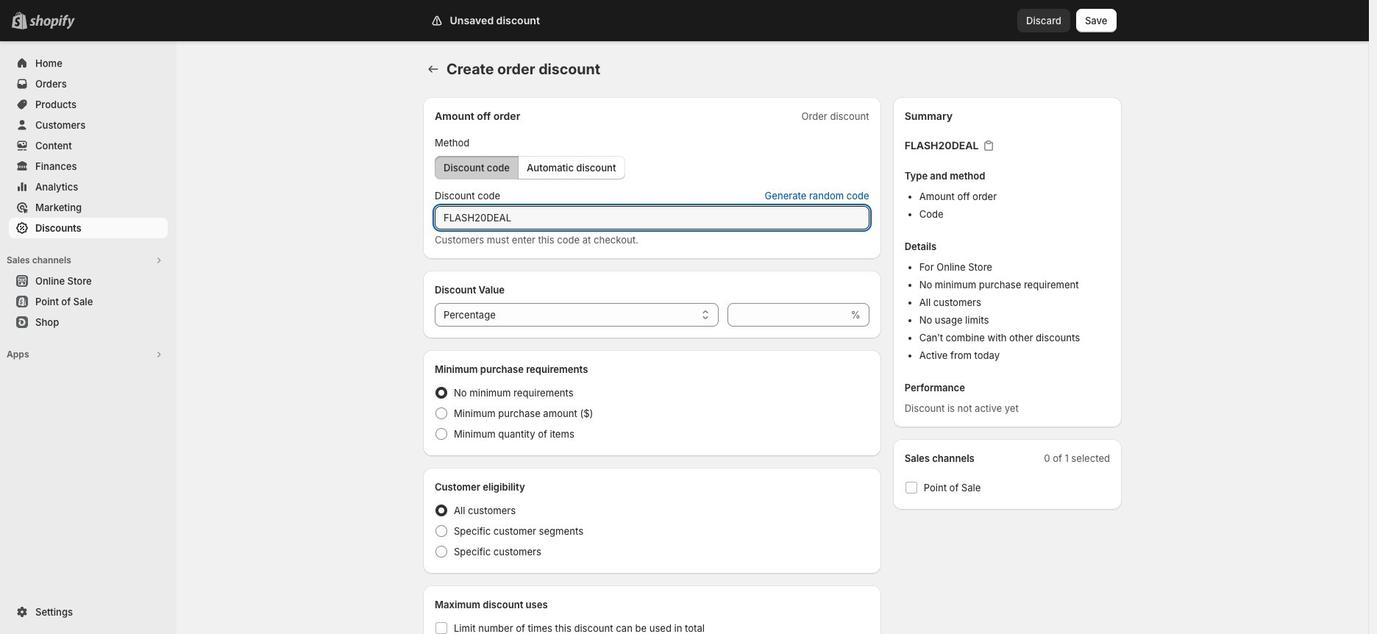 Task type: locate. For each thing, give the bounding box(es) containing it.
shopify image
[[29, 15, 75, 29]]

None text field
[[728, 303, 848, 327]]

None text field
[[435, 206, 870, 230]]



Task type: vqa. For each thing, say whether or not it's contained in the screenshot.
'dialog'
no



